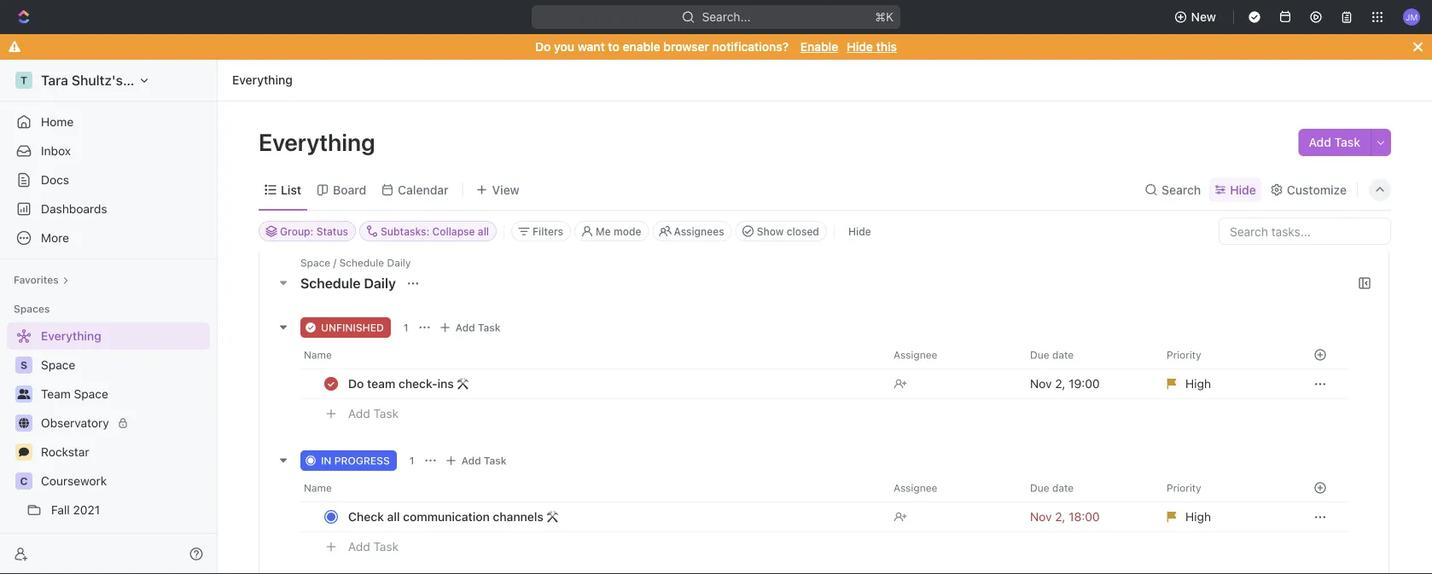 Task type: locate. For each thing, give the bounding box(es) containing it.
space inside team space link
[[74, 387, 108, 401]]

1 vertical spatial due
[[1030, 482, 1049, 494]]

1 due from the top
[[1030, 349, 1049, 361]]

space left /
[[300, 257, 330, 269]]

1 for communication
[[409, 455, 414, 467]]

due for do team check-ins ⚒️
[[1030, 349, 1049, 361]]

high button
[[1156, 369, 1293, 399], [1156, 502, 1293, 533]]

tree
[[7, 323, 210, 574]]

space for space
[[41, 358, 75, 372]]

1 vertical spatial assignee
[[894, 482, 937, 494]]

2 high from the top
[[1185, 510, 1211, 524]]

⌘k
[[875, 10, 894, 24]]

view button
[[470, 178, 525, 202]]

add down the team
[[348, 407, 370, 421]]

0 vertical spatial space
[[300, 257, 330, 269]]

progress
[[334, 455, 390, 467]]

0 vertical spatial everything
[[232, 73, 293, 87]]

0 horizontal spatial ⚒️
[[457, 377, 469, 391]]

1 assignee from the top
[[894, 349, 937, 361]]

customize button
[[1265, 178, 1352, 202]]

check all communication channels ⚒️
[[348, 510, 559, 524]]

high
[[1185, 377, 1211, 391], [1185, 510, 1211, 524]]

due date
[[1030, 349, 1074, 361], [1030, 482, 1074, 494]]

dashboards
[[41, 202, 107, 216]]

2 assignee from the top
[[894, 482, 937, 494]]

1 due date from the top
[[1030, 349, 1074, 361]]

add task for add task button under the check
[[348, 540, 399, 554]]

assignee button
[[883, 341, 1020, 369], [883, 474, 1020, 502]]

docs
[[41, 173, 69, 187]]

1 vertical spatial 1
[[409, 455, 414, 467]]

1 vertical spatial space
[[41, 358, 75, 372]]

1 vertical spatial name
[[304, 482, 332, 494]]

0 vertical spatial everything link
[[228, 70, 297, 90]]

dashboards link
[[7, 195, 210, 223]]

⚒️
[[457, 377, 469, 391], [547, 510, 559, 524]]

home
[[41, 115, 74, 129]]

2 priority button from the top
[[1156, 474, 1293, 502]]

2 assignee button from the top
[[883, 474, 1020, 502]]

date for check all communication channels ⚒️
[[1052, 482, 1074, 494]]

customize
[[1287, 183, 1347, 197]]

do for do you want to enable browser notifications? enable hide this
[[535, 40, 551, 54]]

1 for check-
[[403, 322, 408, 334]]

0 vertical spatial do
[[535, 40, 551, 54]]

all right the check
[[387, 510, 400, 524]]

due date button
[[1020, 341, 1156, 369], [1020, 474, 1156, 502]]

daily down space / schedule daily
[[364, 275, 396, 291]]

coursework, , element
[[15, 473, 32, 490]]

do left the team
[[348, 377, 364, 391]]

add task button up "ins" on the bottom left of page
[[435, 317, 507, 338]]

hide right closed
[[848, 225, 871, 237]]

hide left the this in the top of the page
[[847, 40, 873, 54]]

all
[[478, 225, 489, 237], [387, 510, 400, 524]]

0 vertical spatial 1
[[403, 322, 408, 334]]

0 vertical spatial due date button
[[1020, 341, 1156, 369]]

name button up check all communication channels ⚒️ link
[[300, 474, 883, 502]]

coursework
[[41, 474, 107, 488]]

group: status
[[280, 225, 348, 237]]

tree containing everything
[[7, 323, 210, 574]]

0 vertical spatial schedule
[[339, 257, 384, 269]]

do left you
[[535, 40, 551, 54]]

add task
[[1309, 135, 1360, 149], [455, 322, 501, 334], [348, 407, 399, 421], [461, 455, 506, 467], [348, 540, 399, 554]]

2 priority from the top
[[1167, 482, 1201, 494]]

schedule up schedule daily
[[339, 257, 384, 269]]

task
[[1334, 135, 1360, 149], [478, 322, 501, 334], [373, 407, 399, 421], [484, 455, 506, 467], [373, 540, 399, 554]]

fall 2021 link
[[51, 497, 207, 524]]

⚒️ for do team check-ins ⚒️
[[457, 377, 469, 391]]

to
[[608, 40, 619, 54]]

0 vertical spatial assignee button
[[883, 341, 1020, 369]]

1 vertical spatial assignee button
[[883, 474, 1020, 502]]

0 vertical spatial ⚒️
[[457, 377, 469, 391]]

1 high from the top
[[1185, 377, 1211, 391]]

view button
[[470, 170, 525, 210]]

assignees
[[674, 225, 724, 237]]

1 horizontal spatial do
[[535, 40, 551, 54]]

0 vertical spatial high button
[[1156, 369, 1293, 399]]

name button
[[300, 341, 883, 369], [300, 474, 883, 502]]

subtasks: collapse all
[[381, 225, 489, 237]]

comment image
[[19, 447, 29, 457]]

2 name button from the top
[[300, 474, 883, 502]]

filters button
[[511, 221, 571, 242]]

0 vertical spatial daily
[[387, 257, 411, 269]]

add up customize
[[1309, 135, 1331, 149]]

hide right "search"
[[1230, 183, 1256, 197]]

subtasks:
[[381, 225, 429, 237]]

list link
[[277, 178, 301, 202]]

due for check all communication channels ⚒️
[[1030, 482, 1049, 494]]

⚒️ for check all communication channels ⚒️
[[547, 510, 559, 524]]

assignee for check all communication channels ⚒️
[[894, 482, 937, 494]]

1 date from the top
[[1052, 349, 1074, 361]]

1 priority from the top
[[1167, 349, 1201, 361]]

1 vertical spatial due date
[[1030, 482, 1074, 494]]

assignee
[[894, 349, 937, 361], [894, 482, 937, 494]]

search
[[1162, 183, 1201, 197]]

name down "in"
[[304, 482, 332, 494]]

1 vertical spatial high button
[[1156, 502, 1293, 533]]

unfinished
[[321, 322, 384, 334]]

1 assignee button from the top
[[883, 341, 1020, 369]]

/
[[333, 257, 336, 269]]

⚒️ right the channels at the bottom of the page
[[547, 510, 559, 524]]

2 vertical spatial everything
[[41, 329, 101, 343]]

0 vertical spatial high
[[1185, 377, 1211, 391]]

high for check all communication channels ⚒️
[[1185, 510, 1211, 524]]

2 name from the top
[[304, 482, 332, 494]]

high button for check all communication channels ⚒️
[[1156, 502, 1293, 533]]

0 horizontal spatial everything link
[[7, 323, 207, 350]]

hide button
[[1209, 178, 1261, 202]]

mode
[[614, 225, 641, 237]]

2 date from the top
[[1052, 482, 1074, 494]]

daily down subtasks:
[[387, 257, 411, 269]]

0 horizontal spatial 1
[[403, 322, 408, 334]]

1 vertical spatial do
[[348, 377, 364, 391]]

priority for check all communication channels ⚒️
[[1167, 482, 1201, 494]]

1 vertical spatial name button
[[300, 474, 883, 502]]

due date button for check all communication channels ⚒️
[[1020, 474, 1156, 502]]

me mode
[[596, 225, 641, 237]]

add task button down the team
[[341, 404, 405, 424]]

1 vertical spatial all
[[387, 510, 400, 524]]

2 due date button from the top
[[1020, 474, 1156, 502]]

1 vertical spatial hide
[[1230, 183, 1256, 197]]

space up the team
[[41, 358, 75, 372]]

status
[[829, 564, 863, 574]]

1
[[403, 322, 408, 334], [409, 455, 414, 467]]

0 vertical spatial assignee
[[894, 349, 937, 361]]

assignee button for check all communication channels ⚒️
[[883, 474, 1020, 502]]

1 due date button from the top
[[1020, 341, 1156, 369]]

priority button for do team check-ins ⚒️
[[1156, 341, 1293, 369]]

0 horizontal spatial do
[[348, 377, 364, 391]]

space / schedule daily
[[300, 257, 411, 269]]

1 vertical spatial ⚒️
[[547, 510, 559, 524]]

shultz's
[[72, 72, 123, 88]]

0 vertical spatial date
[[1052, 349, 1074, 361]]

1 vertical spatial date
[[1052, 482, 1074, 494]]

space inside space link
[[41, 358, 75, 372]]

0 vertical spatial all
[[478, 225, 489, 237]]

0 horizontal spatial all
[[387, 510, 400, 524]]

daily
[[387, 257, 411, 269], [364, 275, 396, 291]]

workspace
[[126, 72, 197, 88]]

inbox link
[[7, 137, 210, 165]]

0 vertical spatial due
[[1030, 349, 1049, 361]]

schedule down /
[[300, 275, 361, 291]]

0 vertical spatial name
[[304, 349, 332, 361]]

team
[[367, 377, 395, 391]]

team
[[41, 387, 71, 401]]

2 vertical spatial hide
[[848, 225, 871, 237]]

date for do team check-ins ⚒️
[[1052, 349, 1074, 361]]

0 vertical spatial priority button
[[1156, 341, 1293, 369]]

2 vertical spatial space
[[74, 387, 108, 401]]

1 vertical spatial priority
[[1167, 482, 1201, 494]]

space up 'observatory'
[[74, 387, 108, 401]]

2 due from the top
[[1030, 482, 1049, 494]]

1 name from the top
[[304, 349, 332, 361]]

in progress
[[321, 455, 390, 467]]

enable
[[800, 40, 838, 54]]

space
[[300, 257, 330, 269], [41, 358, 75, 372], [74, 387, 108, 401]]

me
[[596, 225, 611, 237]]

name down unfinished
[[304, 349, 332, 361]]

0 vertical spatial hide
[[847, 40, 873, 54]]

hide
[[847, 40, 873, 54], [1230, 183, 1256, 197], [848, 225, 871, 237]]

1 vertical spatial priority button
[[1156, 474, 1293, 502]]

date
[[1052, 349, 1074, 361], [1052, 482, 1074, 494]]

1 right unfinished
[[403, 322, 408, 334]]

browser
[[663, 40, 709, 54]]

tara shultz's workspace
[[41, 72, 197, 88]]

0 vertical spatial due date
[[1030, 349, 1074, 361]]

do team check-ins ⚒️ link
[[344, 372, 880, 396]]

0 vertical spatial priority
[[1167, 349, 1201, 361]]

0 vertical spatial name button
[[300, 341, 883, 369]]

2 due date from the top
[[1030, 482, 1074, 494]]

schedule
[[339, 257, 384, 269], [300, 275, 361, 291]]

1 high button from the top
[[1156, 369, 1293, 399]]

do
[[535, 40, 551, 54], [348, 377, 364, 391]]

spring 2022
[[51, 532, 119, 546]]

⚒️ right "ins" on the bottom left of page
[[457, 377, 469, 391]]

view
[[492, 183, 519, 197]]

1 priority button from the top
[[1156, 341, 1293, 369]]

1 vertical spatial due date button
[[1020, 474, 1156, 502]]

tara
[[41, 72, 68, 88]]

priority
[[1167, 349, 1201, 361], [1167, 482, 1201, 494]]

1 vertical spatial high
[[1185, 510, 1211, 524]]

assignee button for do team check-ins ⚒️
[[883, 341, 1020, 369]]

1 right progress
[[409, 455, 414, 467]]

all right collapse
[[478, 225, 489, 237]]

add task for add task button underneath the team
[[348, 407, 399, 421]]

name button up do team check-ins ⚒️ link
[[300, 341, 883, 369]]

due
[[1030, 349, 1049, 361], [1030, 482, 1049, 494]]

1 horizontal spatial 1
[[409, 455, 414, 467]]

1 horizontal spatial ⚒️
[[547, 510, 559, 524]]

1 name button from the top
[[300, 341, 883, 369]]

check all communication channels ⚒️ link
[[344, 505, 880, 530]]

2 high button from the top
[[1156, 502, 1293, 533]]

do for do team check-ins ⚒️
[[348, 377, 364, 391]]

coursework link
[[41, 468, 207, 495]]



Task type: vqa. For each thing, say whether or not it's contained in the screenshot.
CALENDAR link
yes



Task type: describe. For each thing, give the bounding box(es) containing it.
new
[[806, 564, 827, 574]]

me mode button
[[574, 221, 649, 242]]

c
[[20, 475, 28, 487]]

add task button up the check all communication channels ⚒️
[[441, 451, 513, 471]]

ins
[[437, 377, 454, 391]]

hide inside hide dropdown button
[[1230, 183, 1256, 197]]

2021
[[73, 503, 100, 517]]

new button
[[1167, 3, 1226, 31]]

space, , element
[[15, 357, 32, 374]]

observatory link
[[41, 410, 207, 437]]

space link
[[41, 352, 207, 379]]

rockstar
[[41, 445, 89, 459]]

add new status
[[785, 564, 863, 574]]

favorites
[[14, 274, 59, 286]]

due date for check all communication channels ⚒️
[[1030, 482, 1074, 494]]

search...
[[702, 10, 751, 24]]

jm button
[[1398, 3, 1425, 31]]

add task for add task button over customize
[[1309, 135, 1360, 149]]

2022
[[90, 532, 119, 546]]

jm
[[1405, 12, 1418, 22]]

check
[[348, 510, 384, 524]]

board
[[333, 183, 366, 197]]

add task button down the check
[[341, 537, 405, 557]]

show closed button
[[735, 221, 827, 242]]

do you want to enable browser notifications? enable hide this
[[535, 40, 897, 54]]

1 vertical spatial daily
[[364, 275, 396, 291]]

priority button for check all communication channels ⚒️
[[1156, 474, 1293, 502]]

closed
[[787, 225, 819, 237]]

board link
[[329, 178, 366, 202]]

s
[[20, 359, 27, 371]]

team space link
[[41, 381, 207, 408]]

this
[[876, 40, 897, 54]]

task for add task button over customize
[[1334, 135, 1360, 149]]

more button
[[7, 224, 210, 252]]

sidebar navigation
[[0, 60, 221, 574]]

check-
[[398, 377, 437, 391]]

tree inside sidebar navigation
[[7, 323, 210, 574]]

high for do team check-ins ⚒️
[[1185, 377, 1211, 391]]

hide button
[[841, 221, 878, 242]]

spaces
[[14, 303, 50, 315]]

show closed
[[757, 225, 819, 237]]

new
[[1191, 10, 1216, 24]]

1 horizontal spatial everything link
[[228, 70, 297, 90]]

tara shultz's workspace, , element
[[15, 72, 32, 89]]

space for space / schedule daily
[[300, 257, 330, 269]]

add up do team check-ins ⚒️
[[455, 322, 475, 334]]

collapse
[[432, 225, 475, 237]]

add task button up customize
[[1298, 129, 1371, 156]]

high button for do team check-ins ⚒️
[[1156, 369, 1293, 399]]

status
[[316, 225, 348, 237]]

fall 2021
[[51, 503, 100, 517]]

schedule daily
[[300, 275, 399, 291]]

want
[[578, 40, 605, 54]]

team space
[[41, 387, 108, 401]]

add down the check
[[348, 540, 370, 554]]

everything inside sidebar navigation
[[41, 329, 101, 343]]

spring 2022 link
[[51, 526, 207, 553]]

hide inside hide button
[[848, 225, 871, 237]]

spring
[[51, 532, 87, 546]]

notifications?
[[712, 40, 789, 54]]

Search tasks... text field
[[1220, 218, 1390, 244]]

priority for do team check-ins ⚒️
[[1167, 349, 1201, 361]]

t
[[21, 74, 27, 86]]

rockstar link
[[41, 439, 207, 466]]

1 horizontal spatial all
[[478, 225, 489, 237]]

list
[[281, 183, 301, 197]]

calendar link
[[394, 178, 449, 202]]

task for add task button under the check
[[373, 540, 399, 554]]

1 vertical spatial everything
[[259, 128, 380, 156]]

in
[[321, 455, 332, 467]]

assignee for do team check-ins ⚒️
[[894, 349, 937, 361]]

inbox
[[41, 144, 71, 158]]

due date button for do team check-ins ⚒️
[[1020, 341, 1156, 369]]

you
[[554, 40, 574, 54]]

group:
[[280, 225, 314, 237]]

globe image
[[19, 418, 29, 428]]

task for add task button underneath the team
[[373, 407, 399, 421]]

add up the check all communication channels ⚒️
[[461, 455, 481, 467]]

user group image
[[17, 389, 30, 399]]

add
[[785, 564, 804, 574]]

1 vertical spatial schedule
[[300, 275, 361, 291]]

docs link
[[7, 166, 210, 194]]

do team check-ins ⚒️
[[348, 377, 469, 391]]

more
[[41, 231, 69, 245]]

show
[[757, 225, 784, 237]]

communication
[[403, 510, 490, 524]]

assignees button
[[652, 221, 732, 242]]

due date for do team check-ins ⚒️
[[1030, 349, 1074, 361]]

filters
[[533, 225, 563, 237]]

search button
[[1139, 178, 1206, 202]]

calendar
[[398, 183, 449, 197]]

favorites button
[[7, 270, 76, 290]]

fall
[[51, 503, 70, 517]]

observatory
[[41, 416, 109, 430]]

1 vertical spatial everything link
[[7, 323, 207, 350]]

channels
[[493, 510, 544, 524]]

add new status button
[[777, 564, 871, 574]]



